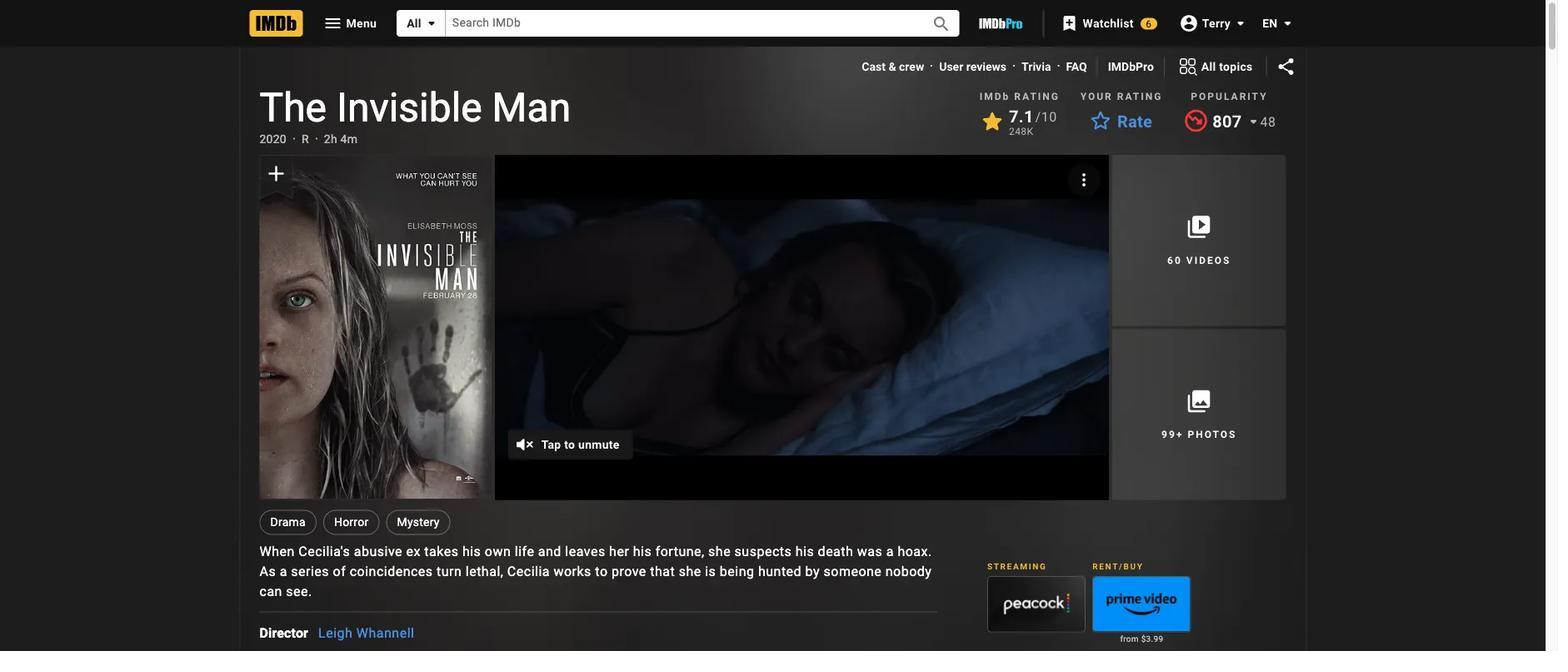 Task type: vqa. For each thing, say whether or not it's contained in the screenshot.
"Scrubs".
no



Task type: locate. For each thing, give the bounding box(es) containing it.
rating
[[1014, 91, 1060, 102], [1117, 91, 1163, 102]]

None field
[[446, 10, 913, 36]]

and
[[538, 544, 561, 560]]

menu image
[[323, 13, 343, 33]]

she left is
[[679, 564, 701, 580]]

when
[[260, 544, 295, 560]]

1 horizontal spatial his
[[633, 544, 652, 560]]

0 vertical spatial all
[[407, 16, 421, 30]]

all inside button
[[1201, 59, 1216, 73]]

&
[[888, 60, 896, 73]]

0 horizontal spatial rating
[[1014, 91, 1060, 102]]

what you can't see can hurt you. emmy winner elisabeth moss (us, hulu's the handmaid's tale) stars in a terrifying modern tale of obsession inspired by universal's classic monster character. image
[[495, 155, 1109, 501]]

his up lethal, at the left bottom of the page
[[462, 544, 481, 560]]

drama button
[[260, 510, 317, 535]]

user reviews
[[939, 60, 1007, 73]]

menu button
[[310, 10, 390, 37]]

faq
[[1066, 60, 1087, 73]]

/
[[1035, 109, 1041, 125]]

arrow drop down image inside en 'button'
[[1278, 13, 1298, 33]]

group
[[260, 155, 491, 500], [987, 576, 1086, 633], [1092, 576, 1191, 633]]

2 horizontal spatial group
[[1092, 576, 1191, 633]]

from
[[1120, 634, 1139, 644]]

0 horizontal spatial she
[[679, 564, 701, 580]]

all topics
[[1201, 59, 1253, 73]]

to
[[564, 438, 575, 452], [595, 564, 608, 580]]

arrow drop down image for en
[[1278, 13, 1298, 33]]

arrow drop down image right menu
[[421, 13, 441, 33]]

arrow drop down image for all
[[421, 13, 441, 33]]

unmute
[[578, 438, 620, 452]]

that
[[650, 564, 675, 580]]

videos
[[1186, 255, 1231, 266]]

0 horizontal spatial his
[[462, 544, 481, 560]]

2 his from the left
[[633, 544, 652, 560]]

leaves
[[565, 544, 605, 560]]

leigh whannell button
[[318, 626, 414, 642]]

to down the leaves
[[595, 564, 608, 580]]

from $3.99
[[1120, 634, 1163, 644]]

6
[[1146, 18, 1152, 30]]

his up by
[[795, 544, 814, 560]]

1 vertical spatial all
[[1201, 59, 1216, 73]]

leigh
[[318, 626, 353, 642]]

0 vertical spatial she
[[708, 544, 731, 560]]

arrow drop down image left en
[[1231, 13, 1251, 33]]

60 videos
[[1167, 255, 1231, 266]]

cast
[[862, 60, 886, 73]]

she
[[708, 544, 731, 560], [679, 564, 701, 580]]

mystery
[[397, 516, 440, 530]]

share on social media image
[[1276, 57, 1296, 77]]

a right was
[[886, 544, 894, 560]]

video player application
[[495, 155, 1109, 500]]

turn
[[437, 564, 462, 580]]

arrow drop down image
[[1231, 13, 1251, 33], [421, 13, 441, 33], [1278, 13, 1298, 33]]

1 horizontal spatial she
[[708, 544, 731, 560]]

r
[[302, 132, 309, 146]]

1 horizontal spatial a
[[886, 544, 894, 560]]

his
[[462, 544, 481, 560], [633, 544, 652, 560], [795, 544, 814, 560]]

0 horizontal spatial arrow drop down image
[[421, 13, 441, 33]]

1 horizontal spatial to
[[595, 564, 608, 580]]

invisible
[[337, 85, 482, 131]]

1 rating from the left
[[1014, 91, 1060, 102]]

tap to unmute group
[[495, 155, 1109, 501]]

0 vertical spatial to
[[564, 438, 575, 452]]

she up is
[[708, 544, 731, 560]]

user
[[939, 60, 963, 73]]

volume off image
[[515, 435, 535, 455]]

death
[[818, 544, 853, 560]]

$3.99
[[1141, 634, 1163, 644]]

4m
[[340, 132, 358, 146]]

a right as
[[280, 564, 287, 580]]

tap
[[541, 438, 561, 452]]

arrow drop down image up share on social media image
[[1278, 13, 1298, 33]]

99+ photos button
[[1112, 329, 1286, 500]]

2 rating from the left
[[1117, 91, 1163, 102]]

watchlist image
[[1059, 13, 1079, 33]]

1 vertical spatial to
[[595, 564, 608, 580]]

7.1 / 10 248k
[[1009, 107, 1057, 137]]

all right categories image in the top of the page
[[1201, 59, 1216, 73]]

All search field
[[397, 10, 959, 37]]

life
[[515, 544, 534, 560]]

all right menu
[[407, 16, 421, 30]]

60 videos button
[[1112, 155, 1286, 326]]

series
[[291, 564, 329, 580]]

807
[[1213, 112, 1242, 131]]

2 horizontal spatial arrow drop down image
[[1278, 13, 1298, 33]]

all
[[407, 16, 421, 30], [1201, 59, 1216, 73]]

watch on peacock image
[[988, 577, 1085, 632]]

coincidences
[[350, 564, 433, 580]]

1 horizontal spatial all
[[1201, 59, 1216, 73]]

the invisible man
[[260, 85, 571, 131]]

lethal,
[[466, 564, 504, 580]]

watchlist
[[1083, 16, 1134, 30]]

rating up "/"
[[1014, 91, 1060, 102]]

all topics button
[[1165, 53, 1266, 80]]

rating up rate in the right top of the page
[[1117, 91, 1163, 102]]

arrow drop down image
[[1244, 112, 1264, 132]]

rating for imdb rating
[[1014, 91, 1060, 102]]

arrow drop down image inside terry button
[[1231, 13, 1251, 33]]

horror
[[334, 516, 369, 530]]

director
[[260, 626, 308, 641]]

1 horizontal spatial arrow drop down image
[[1231, 13, 1251, 33]]

2020 button
[[260, 131, 287, 148]]

rating for your rating
[[1117, 91, 1163, 102]]

0 horizontal spatial all
[[407, 16, 421, 30]]

cecilia's
[[298, 544, 350, 560]]

1 vertical spatial a
[[280, 564, 287, 580]]

his right her
[[633, 544, 652, 560]]

hunted
[[758, 564, 802, 580]]

was
[[857, 544, 883, 560]]

cast & crew
[[862, 60, 924, 73]]

2020
[[260, 132, 287, 146]]

watch official trailer element
[[495, 155, 1109, 500]]

see full cast and crew element
[[260, 623, 318, 643]]

streaming
[[987, 561, 1047, 571]]

to right tap
[[564, 438, 575, 452]]

trivia
[[1022, 60, 1051, 73]]

abusive
[[354, 544, 402, 560]]

a
[[886, 544, 894, 560], [280, 564, 287, 580]]

to inside tap to unmute button
[[564, 438, 575, 452]]

user reviews button
[[939, 58, 1007, 75]]

arrow drop down image inside all 'button'
[[421, 13, 441, 33]]

99+
[[1162, 429, 1183, 441]]

categories image
[[1178, 57, 1198, 77]]

2 horizontal spatial his
[[795, 544, 814, 560]]

all inside 'button'
[[407, 16, 421, 30]]

0 horizontal spatial to
[[564, 438, 575, 452]]

of
[[333, 564, 346, 580]]

1 horizontal spatial rating
[[1117, 91, 1163, 102]]

1 his from the left
[[462, 544, 481, 560]]

faq button
[[1066, 58, 1087, 75]]

10
[[1041, 109, 1057, 125]]

when cecilia's abusive ex takes his own life and leaves her his fortune, she suspects his death was a hoax. as a series of coincidences turn lethal, cecilia works to prove that she is being hunted by someone nobody can see.
[[260, 544, 932, 600]]

can
[[260, 584, 282, 600]]



Task type: describe. For each thing, give the bounding box(es) containing it.
248k
[[1009, 126, 1033, 137]]

cecilia
[[507, 564, 550, 580]]

r button
[[302, 131, 309, 148]]

suspects
[[735, 544, 792, 560]]

nobody
[[885, 564, 932, 580]]

prove
[[612, 564, 646, 580]]

own
[[485, 544, 511, 560]]

to inside when cecilia's abusive ex takes his own life and leaves her his fortune, she suspects his death was a hoax. as a series of coincidences turn lethal, cecilia works to prove that she is being hunted by someone nobody can see.
[[595, 564, 608, 580]]

whannell
[[356, 626, 414, 642]]

by
[[805, 564, 820, 580]]

is
[[705, 564, 716, 580]]

man
[[492, 85, 571, 131]]

1 horizontal spatial group
[[987, 576, 1086, 633]]

0 vertical spatial a
[[886, 544, 894, 560]]

photos
[[1188, 429, 1237, 441]]

fortune,
[[655, 544, 705, 560]]

someone
[[824, 564, 882, 580]]

drama
[[270, 516, 306, 530]]

cast & crew button
[[862, 58, 924, 75]]

leigh whannell
[[318, 626, 414, 642]]

rate button
[[1081, 107, 1162, 137]]

all for all
[[407, 16, 421, 30]]

topics
[[1219, 59, 1253, 73]]

1 vertical spatial she
[[679, 564, 701, 580]]

7.1
[[1009, 107, 1034, 126]]

as
[[260, 564, 276, 580]]

2h 4m
[[324, 132, 358, 146]]

en
[[1262, 16, 1278, 30]]

crew
[[899, 60, 924, 73]]

en button
[[1249, 8, 1298, 38]]

takes
[[424, 544, 459, 560]]

see.
[[286, 584, 312, 600]]

your rating
[[1080, 91, 1163, 102]]

watch on prime video image
[[1093, 577, 1190, 632]]

your
[[1080, 91, 1113, 102]]

48
[[1260, 114, 1276, 130]]

imdb
[[980, 91, 1010, 102]]

rent/buy
[[1092, 561, 1144, 571]]

video autoplay preference image
[[1074, 170, 1094, 190]]

the
[[260, 85, 327, 131]]

3 his from the left
[[795, 544, 814, 560]]

rate
[[1117, 112, 1152, 131]]

0 horizontal spatial a
[[280, 564, 287, 580]]

home image
[[250, 10, 303, 37]]

menu
[[346, 16, 377, 30]]

0 horizontal spatial group
[[260, 155, 491, 500]]

horror button
[[323, 510, 379, 535]]

60
[[1167, 255, 1182, 266]]

from $3.99 group
[[1092, 576, 1191, 646]]

popularity
[[1191, 91, 1268, 102]]

imdbpro
[[1108, 60, 1154, 73]]

none field inside all search field
[[446, 10, 913, 36]]

submit search image
[[931, 14, 951, 34]]

all button
[[397, 10, 446, 37]]

all for all topics
[[1201, 59, 1216, 73]]

her
[[609, 544, 629, 560]]

imdb rating
[[980, 91, 1060, 102]]

tap to unmute button
[[508, 430, 633, 460]]

trivia button
[[1022, 58, 1051, 75]]

tap to unmute
[[541, 438, 620, 452]]

ex
[[406, 544, 421, 560]]

from $3.99 link
[[1092, 633, 1191, 646]]

elisabeth moss in the invisible man (2020) image
[[260, 156, 491, 499]]

hoax.
[[898, 544, 932, 560]]

Search IMDb text field
[[446, 10, 913, 36]]

reviews
[[966, 60, 1007, 73]]

being
[[720, 564, 754, 580]]

imdbpro button
[[1108, 58, 1154, 75]]

terry button
[[1170, 8, 1251, 38]]

99+ photos
[[1162, 429, 1237, 441]]

account circle image
[[1179, 13, 1199, 33]]

works
[[554, 564, 591, 580]]



